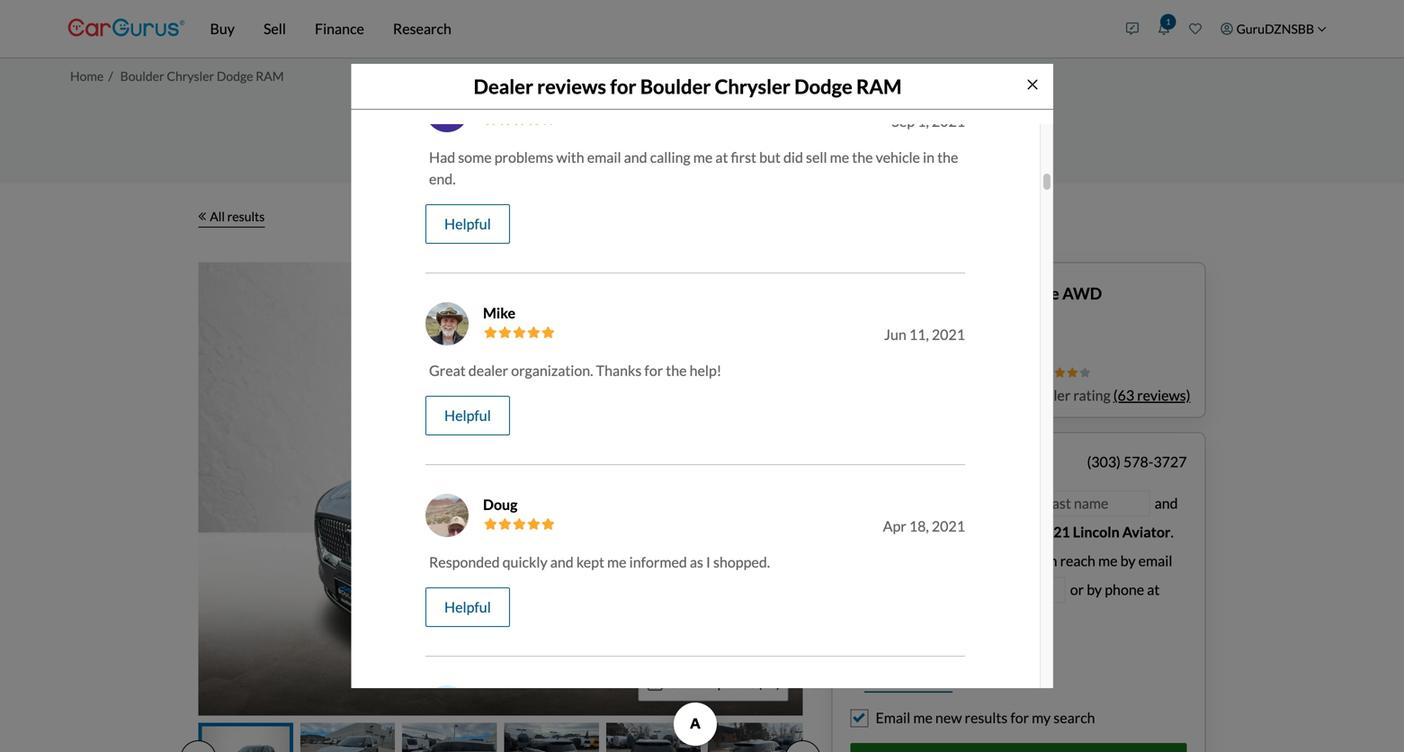 Task type: vqa. For each thing, say whether or not it's contained in the screenshot.
Mazda
no



Task type: locate. For each thing, give the bounding box(es) containing it.
0 vertical spatial email
[[587, 149, 621, 166]]

me right kept at the left bottom
[[607, 554, 627, 571]]

. i'm in the
[[851, 523, 1174, 570]]

can
[[1036, 552, 1058, 570]]

chrysler down cargurus logo homepage link
[[167, 68, 214, 83]]

reviews
[[537, 74, 606, 98]]

sep
[[892, 113, 915, 130]]

in right i'm
[[873, 552, 885, 570]]

email me new results for my search
[[876, 709, 1096, 726]]

helpful button down responded
[[426, 588, 510, 627]]

at down i'm
[[851, 581, 863, 598]]

and left kept at the left bottom
[[550, 554, 574, 571]]

cargurus logo homepage link image
[[68, 3, 185, 54]]

2021 for sep 1, 2021
[[932, 113, 965, 130]]

by up phone
[[1121, 552, 1136, 570]]

helpful down end.
[[444, 215, 491, 233]]

apr 18, 2021
[[883, 518, 965, 535]]

the inside '. i'm in the'
[[888, 552, 908, 570]]

lincoln for 2021 lincoln aviator
[[1073, 523, 1120, 541]]

2021 right 11,
[[932, 326, 965, 343]]

me down the 2021 lincoln aviator at the right bottom
[[1099, 552, 1118, 570]]

0 horizontal spatial aviator
[[943, 283, 998, 303]]

help!
[[690, 362, 722, 379]]

for right reviews
[[610, 74, 637, 98]]

dealer
[[474, 74, 533, 98], [1028, 386, 1071, 404]]

0 vertical spatial lincoln
[[888, 283, 940, 303]]

2 vertical spatial for
[[1011, 709, 1029, 726]]

2 vertical spatial helpful button
[[426, 588, 510, 627]]

you
[[1009, 552, 1033, 570]]

the down apr
[[888, 552, 908, 570]]

3 helpful from the top
[[444, 599, 491, 616]]

1 vertical spatial helpful button
[[426, 396, 510, 436]]

1 horizontal spatial at
[[851, 581, 863, 598]]

had
[[429, 149, 455, 166]]

Phone (optional) telephone field
[[853, 606, 1023, 632]]

1 vertical spatial and
[[1152, 494, 1178, 512]]

in inside '. i'm in the'
[[873, 552, 885, 570]]

1 helpful button from the top
[[426, 204, 510, 244]]

me inside area. you can reach me by email at
[[1099, 552, 1118, 570]]

1 vertical spatial for
[[645, 362, 663, 379]]

2021 up can
[[1037, 523, 1070, 541]]

helpful for responded
[[444, 599, 491, 616]]

1 helpful from the top
[[444, 215, 491, 233]]

lincoln
[[888, 283, 940, 303], [1073, 523, 1120, 541]]

as
[[690, 554, 704, 571]]

all results
[[210, 209, 265, 224]]

helpful button for responded
[[426, 588, 510, 627]]

kept
[[577, 554, 605, 571]]

calling
[[650, 149, 691, 166]]

boulder
[[120, 68, 164, 83], [640, 74, 711, 98]]

information
[[914, 452, 1000, 472]]

0 vertical spatial helpful button
[[426, 204, 510, 244]]

1 horizontal spatial by
[[1121, 552, 1136, 570]]

0 vertical spatial dealer
[[474, 74, 533, 98]]

0 vertical spatial helpful
[[444, 215, 491, 233]]

by inside area. you can reach me by email at
[[1121, 552, 1136, 570]]

2 helpful from the top
[[444, 407, 491, 424]]

2 vertical spatial helpful
[[444, 599, 491, 616]]

comments
[[892, 674, 953, 691]]

and up .
[[1152, 494, 1178, 512]]

1 horizontal spatial and
[[624, 149, 647, 166]]

1 horizontal spatial chrysler
[[715, 74, 791, 98]]

chrysler up first
[[715, 74, 791, 98]]

view vehicle photo 2 image
[[300, 723, 395, 752]]

3727
[[1154, 453, 1187, 471]]

1 vertical spatial helpful
[[444, 407, 491, 424]]

1 horizontal spatial dodge
[[795, 74, 853, 98]]

0 horizontal spatial lincoln
[[888, 283, 940, 303]]

you!
[[893, 646, 921, 663]]

0 horizontal spatial and
[[550, 554, 574, 571]]

(38)
[[758, 676, 781, 691]]

informed
[[629, 554, 687, 571]]

2 vertical spatial and
[[550, 554, 574, 571]]

chrysler inside dealer reviews for boulder chrysler dodge ram dialog
[[715, 74, 791, 98]]

1 horizontal spatial boulder
[[640, 74, 711, 98]]

(303) 578-3727
[[1087, 453, 1187, 471]]

at
[[716, 149, 728, 166], [851, 581, 863, 598], [1147, 581, 1160, 598]]

for
[[610, 74, 637, 98], [645, 362, 663, 379], [1011, 709, 1029, 726]]

dealer left rating
[[1028, 386, 1071, 404]]

boulder up calling
[[640, 74, 711, 98]]

or by phone at
[[1070, 581, 1160, 598]]

boulder inside dialog
[[640, 74, 711, 98]]

lincoln for 2021 lincoln aviator reserve awd
[[888, 283, 940, 303]]

1 vertical spatial lincoln
[[1073, 523, 1120, 541]]

in inside had some problems with email and calling me at first but did sell me the vehicle in the end.
[[923, 149, 935, 166]]

1 horizontal spatial results
[[965, 709, 1008, 726]]

apr
[[883, 518, 907, 535]]

dealer reviews for boulder chrysler dodge ram
[[474, 74, 902, 98]]

request
[[851, 452, 910, 472]]

1 vertical spatial by
[[1087, 581, 1102, 598]]

ram inside dealer reviews for boulder chrysler dodge ram dialog
[[857, 74, 902, 98]]

results right all
[[227, 209, 265, 224]]

lincoln down last name field
[[1073, 523, 1120, 541]]

had some problems with email and calling me at first but did sell me the vehicle in the end.
[[429, 149, 959, 188]]

0 vertical spatial results
[[227, 209, 265, 224]]

for for great dealer organization. thanks for the help!
[[645, 362, 663, 379]]

view vehicle photo 5 image
[[606, 723, 701, 752]]

me
[[693, 149, 713, 166], [830, 149, 850, 166], [1099, 552, 1118, 570], [607, 554, 627, 571], [914, 709, 933, 726]]

reserve
[[1001, 283, 1060, 303]]

(63 reviews) button
[[1114, 385, 1191, 406]]

by right or at the right of page
[[1087, 581, 1102, 598]]

2021 up the jun
[[847, 283, 885, 303]]

plus image
[[851, 680, 857, 689]]

1 vertical spatial dealer
[[1028, 386, 1071, 404]]

for for email me new results for my search
[[1011, 709, 1029, 726]]

and inside had some problems with email and calling me at first but did sell me the vehicle in the end.
[[624, 149, 647, 166]]

11,
[[909, 326, 929, 343]]

add comments
[[865, 674, 953, 691]]

ram
[[256, 68, 284, 83], [857, 74, 902, 98]]

menu item
[[1212, 4, 1337, 54]]

1 vertical spatial aviator
[[1123, 523, 1171, 541]]

email
[[587, 149, 621, 166], [1139, 552, 1173, 570]]

and left calling
[[624, 149, 647, 166]]

with
[[556, 149, 585, 166]]

helpful button down end.
[[426, 204, 510, 244]]

lincoln up 11,
[[888, 283, 940, 303]]

0 horizontal spatial email
[[587, 149, 621, 166]]

view vehicle photo 4 image
[[504, 723, 599, 752]]

helpful button
[[426, 204, 510, 244], [426, 396, 510, 436], [426, 588, 510, 627]]

0 horizontal spatial in
[[873, 552, 885, 570]]

at right phone
[[1147, 581, 1160, 598]]

2 helpful button from the top
[[426, 396, 510, 436]]

the left vehicle
[[852, 149, 873, 166]]

email inside had some problems with email and calling me at first but did sell me the vehicle in the end.
[[587, 149, 621, 166]]

aviator for 2021 lincoln aviator
[[1123, 523, 1171, 541]]

1 horizontal spatial aviator
[[1123, 523, 1171, 541]]

1 horizontal spatial lincoln
[[1073, 523, 1120, 541]]

by
[[1121, 552, 1136, 570], [1087, 581, 1102, 598]]

1 horizontal spatial email
[[1139, 552, 1173, 570]]

at left first
[[716, 149, 728, 166]]

2 horizontal spatial for
[[1011, 709, 1029, 726]]

for left my
[[1011, 709, 1029, 726]]

keith
[[483, 688, 518, 705]]

1 horizontal spatial for
[[645, 362, 663, 379]]

menu
[[1117, 4, 1337, 54]]

phone
[[1105, 581, 1145, 598]]

1 horizontal spatial ram
[[857, 74, 902, 98]]

dealer left reviews
[[474, 74, 533, 98]]

1 vertical spatial in
[[873, 552, 885, 570]]

2021 right 18,
[[932, 518, 965, 535]]

me left new
[[914, 709, 933, 726]]

helpful
[[444, 215, 491, 233], [444, 407, 491, 424], [444, 599, 491, 616]]

dealer for dealer reviews for boulder chrysler dodge ram
[[474, 74, 533, 98]]

thanks
[[596, 362, 642, 379]]

578-
[[1124, 453, 1154, 471]]

results
[[227, 209, 265, 224], [965, 709, 1008, 726]]

helpful down great
[[444, 407, 491, 424]]

2021 right 1,
[[932, 113, 965, 130]]

aviator left reserve
[[943, 283, 998, 303]]

reach
[[1060, 552, 1096, 570]]

cargurus logo homepage link link
[[68, 3, 185, 54]]

aviator
[[943, 283, 998, 303], [1123, 523, 1171, 541]]

helpful button for had
[[426, 204, 510, 244]]

1 horizontal spatial dealer
[[1028, 386, 1071, 404]]

1 vertical spatial email
[[1139, 552, 1173, 570]]

helpful button down great
[[426, 396, 510, 436]]

home
[[70, 68, 104, 83]]

chevron double left image
[[198, 212, 206, 221]]

0 vertical spatial and
[[624, 149, 647, 166]]

(63
[[1114, 386, 1135, 404]]

dealer inside dialog
[[474, 74, 533, 98]]

0 vertical spatial aviator
[[943, 283, 998, 303]]

for right thanks
[[645, 362, 663, 379]]

helpful down responded
[[444, 599, 491, 616]]

results right new
[[965, 709, 1008, 726]]

vehicle full photo image
[[198, 262, 803, 716]]

aviator down last name field
[[1123, 523, 1171, 541]]

email down .
[[1139, 552, 1173, 570]]

0 horizontal spatial at
[[716, 149, 728, 166]]

view vehicle photo 1 image
[[198, 723, 293, 752]]

the
[[852, 149, 873, 166], [938, 149, 959, 166], [666, 362, 687, 379], [888, 552, 908, 570]]

in right vehicle
[[923, 149, 935, 166]]

and
[[624, 149, 647, 166], [1152, 494, 1178, 512], [550, 554, 574, 571]]

sell
[[806, 149, 827, 166]]

close modal dealer reviews for boulder chrysler dodge ram image
[[1025, 77, 1040, 92]]

first
[[731, 149, 757, 166]]

menu bar
[[185, 0, 1117, 58]]

tab list
[[198, 723, 803, 752]]

1 vertical spatial results
[[965, 709, 1008, 726]]

the left the help!
[[666, 362, 687, 379]]

0 vertical spatial in
[[923, 149, 935, 166]]

email inside area. you can reach me by email at
[[1139, 552, 1173, 570]]

1 horizontal spatial in
[[923, 149, 935, 166]]

3 helpful button from the top
[[426, 588, 510, 627]]

0 horizontal spatial results
[[227, 209, 265, 224]]

new
[[936, 709, 962, 726]]

boulder right the /
[[120, 68, 164, 83]]

0 vertical spatial by
[[1121, 552, 1136, 570]]

email right with
[[587, 149, 621, 166]]

dealer
[[469, 362, 508, 379]]

$49,999
[[847, 334, 914, 356]]

.
[[1171, 523, 1174, 541]]

0 vertical spatial for
[[610, 74, 637, 98]]

helpful button for great
[[426, 396, 510, 436]]

0 horizontal spatial dealer
[[474, 74, 533, 98]]



Task type: describe. For each thing, give the bounding box(es) containing it.
quickly
[[503, 554, 548, 571]]

me right calling
[[693, 149, 713, 166]]

2021 lincoln aviator reserve awd
[[847, 283, 1102, 303]]

add comments button
[[851, 673, 953, 693]]

doug image
[[426, 494, 469, 537]]

show all photos (38)
[[670, 676, 781, 691]]

home link
[[70, 68, 104, 83]]

2 horizontal spatial and
[[1152, 494, 1178, 512]]

did
[[784, 149, 803, 166]]

i
[[706, 554, 711, 571]]

First name field
[[964, 491, 1036, 516]]

add
[[865, 674, 889, 691]]

shopped.
[[714, 554, 770, 571]]

2021 lincoln aviator
[[1037, 523, 1171, 541]]

at inside had some problems with email and calling me at first but did sell me the vehicle in the end.
[[716, 149, 728, 166]]

organization.
[[511, 362, 593, 379]]

area.
[[975, 552, 1006, 570]]

at inside area. you can reach me by email at
[[851, 581, 863, 598]]

dodge inside dialog
[[795, 74, 853, 98]]

(303)
[[1087, 453, 1121, 471]]

aviator for 2021 lincoln aviator reserve awd
[[943, 283, 998, 303]]

0 horizontal spatial ram
[[256, 68, 284, 83]]

rating
[[1074, 386, 1111, 404]]

thank
[[851, 646, 890, 663]]

but
[[759, 149, 781, 166]]

vehicle
[[876, 149, 920, 166]]

show all photos (38) link
[[638, 665, 789, 701]]

search
[[1054, 709, 1096, 726]]

mike
[[483, 304, 516, 322]]

Zip code field
[[913, 548, 971, 574]]

0 horizontal spatial for
[[610, 74, 637, 98]]

all
[[210, 209, 225, 224]]

dealer reviews for boulder chrysler dodge ram dialog
[[351, 60, 1053, 752]]

2021 for jun 11, 2021
[[932, 326, 965, 343]]

doug
[[483, 496, 518, 513]]

me right sell
[[830, 149, 850, 166]]

the down sep 1, 2021
[[938, 149, 959, 166]]

jun
[[884, 326, 907, 343]]

0 horizontal spatial by
[[1087, 581, 1102, 598]]

sep 1, 2021
[[892, 113, 965, 130]]

dealer rating (63 reviews)
[[1028, 386, 1191, 404]]

mike image
[[426, 302, 469, 346]]

1,
[[918, 113, 929, 130]]

2021 for apr 18, 2021
[[932, 518, 965, 535]]

home / boulder chrysler dodge ram
[[70, 68, 284, 83]]

add a car review image
[[1127, 22, 1139, 35]]

great dealer organization. thanks for the help!
[[429, 362, 722, 379]]

responded quickly and kept me informed as i shopped.
[[429, 554, 770, 571]]

show
[[670, 676, 700, 691]]

request information
[[851, 452, 1000, 472]]

area. you can reach me by email at
[[851, 552, 1173, 598]]

i'm
[[851, 552, 870, 570]]

awd
[[1063, 283, 1102, 303]]

Email address email field
[[868, 577, 1066, 603]]

responded
[[429, 554, 500, 571]]

reviews)
[[1137, 386, 1191, 404]]

2 horizontal spatial at
[[1147, 581, 1160, 598]]

or
[[1070, 581, 1084, 598]]

some
[[458, 149, 492, 166]]

end.
[[429, 170, 456, 188]]

view vehicle photo 3 image
[[402, 723, 497, 752]]

/
[[108, 68, 113, 83]]

0 horizontal spatial boulder
[[120, 68, 164, 83]]

photos
[[718, 676, 756, 691]]

0 horizontal spatial chrysler
[[167, 68, 214, 83]]

email
[[876, 709, 911, 726]]

problems
[[495, 149, 554, 166]]

jun 11, 2021
[[884, 326, 965, 343]]

all
[[703, 676, 715, 691]]

all results link
[[198, 197, 265, 237]]

helpful for had
[[444, 215, 491, 233]]

helpful for great
[[444, 407, 491, 424]]

results inside 'link'
[[227, 209, 265, 224]]

0 horizontal spatial dodge
[[217, 68, 253, 83]]

my
[[1032, 709, 1051, 726]]

18,
[[909, 518, 929, 535]]

thank you!
[[851, 646, 921, 663]]

view vehicle photo 6 image
[[708, 723, 803, 752]]

dealer for dealer rating (63 reviews)
[[1028, 386, 1071, 404]]

Last name field
[[1042, 491, 1150, 516]]

saved cars image
[[1190, 22, 1202, 35]]

great
[[429, 362, 466, 379]]



